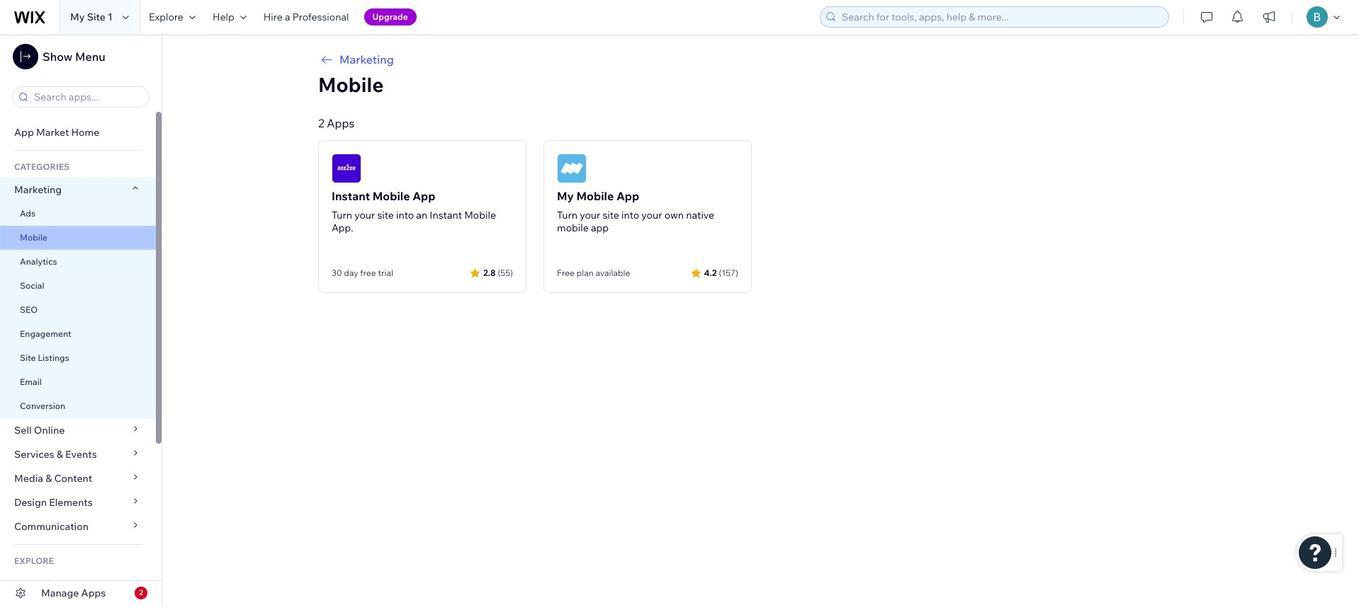 Task type: locate. For each thing, give the bounding box(es) containing it.
& left events
[[56, 449, 63, 461]]

Search apps... field
[[30, 87, 145, 107]]

marketing link inside sidebar element
[[0, 178, 156, 202]]

my mobile app turn your site into your own native mobile app
[[557, 189, 714, 235]]

apps right the manage
[[81, 588, 106, 600]]

app market home
[[14, 126, 99, 139]]

1 horizontal spatial into
[[622, 209, 639, 222]]

my for site
[[70, 11, 85, 23]]

0 horizontal spatial into
[[396, 209, 414, 222]]

picks
[[42, 578, 66, 591]]

into inside the instant mobile app turn your site into an instant mobile app.
[[396, 209, 414, 222]]

2 inside sidebar element
[[139, 589, 143, 598]]

my
[[70, 11, 85, 23], [557, 189, 574, 203]]

1
[[108, 11, 113, 23]]

app for my mobile app
[[617, 189, 639, 203]]

site left 1 at the left of page
[[87, 11, 106, 23]]

1 vertical spatial marketing link
[[0, 178, 156, 202]]

mobile inside my mobile app turn your site into your own native mobile app
[[577, 189, 614, 203]]

0 horizontal spatial my
[[70, 11, 85, 23]]

engagement
[[20, 329, 71, 339]]

turn for my
[[557, 209, 578, 222]]

marketing down upgrade button
[[339, 52, 394, 67]]

1 horizontal spatial instant
[[430, 209, 462, 222]]

1 horizontal spatial 2
[[318, 116, 324, 130]]

2
[[318, 116, 324, 130], [139, 589, 143, 598]]

1 horizontal spatial apps
[[327, 116, 355, 130]]

apps inside sidebar element
[[81, 588, 106, 600]]

mobile
[[318, 72, 384, 97], [373, 189, 410, 203], [577, 189, 614, 203], [464, 209, 496, 222], [20, 232, 47, 243]]

manage
[[41, 588, 79, 600]]

into right app
[[622, 209, 639, 222]]

your right app. at the left
[[354, 209, 375, 222]]

site up email
[[20, 353, 36, 364]]

site
[[87, 11, 106, 23], [20, 353, 36, 364]]

0 horizontal spatial marketing
[[14, 184, 62, 196]]

email
[[20, 377, 42, 388]]

2 horizontal spatial your
[[642, 209, 662, 222]]

site listings
[[20, 353, 69, 364]]

0 vertical spatial apps
[[327, 116, 355, 130]]

trial
[[378, 268, 393, 279]]

marketing down categories
[[14, 184, 62, 196]]

0 horizontal spatial site
[[20, 353, 36, 364]]

1 horizontal spatial turn
[[557, 209, 578, 222]]

instant
[[332, 189, 370, 203], [430, 209, 462, 222]]

2 your from the left
[[580, 209, 601, 222]]

media & content
[[14, 473, 92, 485]]

into inside my mobile app turn your site into your own native mobile app
[[622, 209, 639, 222]]

0 horizontal spatial 2
[[139, 589, 143, 598]]

your for instant
[[354, 209, 375, 222]]

0 horizontal spatial marketing link
[[0, 178, 156, 202]]

2.8 (55)
[[483, 268, 513, 278]]

0 vertical spatial site
[[87, 11, 106, 23]]

into for instant mobile app
[[396, 209, 414, 222]]

turn inside the instant mobile app turn your site into an instant mobile app.
[[332, 209, 352, 222]]

available
[[596, 268, 630, 279]]

into
[[396, 209, 414, 222], [622, 209, 639, 222]]

marketing
[[339, 52, 394, 67], [14, 184, 62, 196]]

my inside my mobile app turn your site into your own native mobile app
[[557, 189, 574, 203]]

2 horizontal spatial app
[[617, 189, 639, 203]]

my down the my mobile app logo
[[557, 189, 574, 203]]

turn
[[332, 209, 352, 222], [557, 209, 578, 222]]

1 vertical spatial &
[[45, 473, 52, 485]]

free
[[557, 268, 575, 279]]

your inside the instant mobile app turn your site into an instant mobile app.
[[354, 209, 375, 222]]

site inside my mobile app turn your site into your own native mobile app
[[603, 209, 619, 222]]

help
[[213, 11, 234, 23]]

media
[[14, 473, 43, 485]]

your
[[354, 209, 375, 222], [580, 209, 601, 222], [642, 209, 662, 222]]

0 horizontal spatial turn
[[332, 209, 352, 222]]

upgrade
[[372, 11, 408, 22]]

apps for 2 apps
[[327, 116, 355, 130]]

site for my
[[603, 209, 619, 222]]

2 into from the left
[[622, 209, 639, 222]]

apps
[[327, 116, 355, 130], [81, 588, 106, 600]]

analytics
[[20, 257, 57, 267]]

& right media
[[45, 473, 52, 485]]

email link
[[0, 371, 156, 395]]

site inside the instant mobile app turn your site into an instant mobile app.
[[377, 209, 394, 222]]

0 horizontal spatial site
[[377, 209, 394, 222]]

2 for 2 apps
[[318, 116, 324, 130]]

1 vertical spatial site
[[20, 353, 36, 364]]

app
[[14, 126, 34, 139], [413, 189, 436, 203], [617, 189, 639, 203]]

menu
[[75, 50, 105, 64]]

1 horizontal spatial site
[[603, 209, 619, 222]]

mobile
[[557, 222, 589, 235]]

mobile inside sidebar element
[[20, 232, 47, 243]]

turn inside my mobile app turn your site into your own native mobile app
[[557, 209, 578, 222]]

2 turn from the left
[[557, 209, 578, 222]]

1 horizontal spatial site
[[87, 11, 106, 23]]

turn down instant mobile app  logo
[[332, 209, 352, 222]]

sell online
[[14, 425, 65, 437]]

turn left app
[[557, 209, 578, 222]]

2 site from the left
[[603, 209, 619, 222]]

professional
[[292, 11, 349, 23]]

0 horizontal spatial app
[[14, 126, 34, 139]]

my site 1
[[70, 11, 113, 23]]

1 horizontal spatial my
[[557, 189, 574, 203]]

hire a professional
[[263, 11, 349, 23]]

seo
[[20, 305, 38, 315]]

site right mobile
[[603, 209, 619, 222]]

marketing inside sidebar element
[[14, 184, 62, 196]]

design elements
[[14, 497, 93, 510]]

1 site from the left
[[377, 209, 394, 222]]

your down the my mobile app logo
[[580, 209, 601, 222]]

app inside sidebar element
[[14, 126, 34, 139]]

1 horizontal spatial &
[[56, 449, 63, 461]]

0 vertical spatial my
[[70, 11, 85, 23]]

1 your from the left
[[354, 209, 375, 222]]

content
[[54, 473, 92, 485]]

app inside the instant mobile app turn your site into an instant mobile app.
[[413, 189, 436, 203]]

your left own
[[642, 209, 662, 222]]

explore
[[14, 556, 54, 567]]

show
[[43, 50, 73, 64]]

0 horizontal spatial your
[[354, 209, 375, 222]]

hire a professional link
[[255, 0, 358, 34]]

home
[[71, 126, 99, 139]]

1 into from the left
[[396, 209, 414, 222]]

site listings link
[[0, 347, 156, 371]]

market
[[36, 126, 69, 139]]

0 horizontal spatial apps
[[81, 588, 106, 600]]

free plan available
[[557, 268, 630, 279]]

&
[[56, 449, 63, 461], [45, 473, 52, 485]]

into left an
[[396, 209, 414, 222]]

0 vertical spatial &
[[56, 449, 63, 461]]

0 vertical spatial marketing link
[[318, 51, 1203, 68]]

0 vertical spatial instant
[[332, 189, 370, 203]]

instant right an
[[430, 209, 462, 222]]

site left an
[[377, 209, 394, 222]]

1 vertical spatial apps
[[81, 588, 106, 600]]

mobile link
[[0, 226, 156, 250]]

2 for 2
[[139, 589, 143, 598]]

site
[[377, 209, 394, 222], [603, 209, 619, 222]]

30
[[332, 268, 342, 279]]

sell online link
[[0, 419, 156, 443]]

1 vertical spatial my
[[557, 189, 574, 203]]

0 horizontal spatial instant
[[332, 189, 370, 203]]

my left 1 at the left of page
[[70, 11, 85, 23]]

instant down instant mobile app  logo
[[332, 189, 370, 203]]

1 horizontal spatial your
[[580, 209, 601, 222]]

1 vertical spatial marketing
[[14, 184, 62, 196]]

marketing link
[[318, 51, 1203, 68], [0, 178, 156, 202]]

0 horizontal spatial &
[[45, 473, 52, 485]]

team picks link
[[0, 573, 156, 597]]

0 vertical spatial marketing
[[339, 52, 394, 67]]

1 horizontal spatial app
[[413, 189, 436, 203]]

app inside my mobile app turn your site into your own native mobile app
[[617, 189, 639, 203]]

1 vertical spatial 2
[[139, 589, 143, 598]]

1 turn from the left
[[332, 209, 352, 222]]

0 vertical spatial 2
[[318, 116, 324, 130]]

apps up instant mobile app  logo
[[327, 116, 355, 130]]

events
[[65, 449, 97, 461]]

communication
[[14, 521, 91, 534]]



Task type: describe. For each thing, give the bounding box(es) containing it.
1 horizontal spatial marketing
[[339, 52, 394, 67]]

media & content link
[[0, 467, 156, 491]]

upgrade button
[[364, 9, 417, 26]]

ads
[[20, 208, 35, 219]]

4.2
[[704, 268, 717, 278]]

Search for tools, apps, help & more... field
[[838, 7, 1164, 27]]

free
[[360, 268, 376, 279]]

4.2 (157)
[[704, 268, 738, 278]]

analytics link
[[0, 250, 156, 274]]

design
[[14, 497, 47, 510]]

social
[[20, 281, 44, 291]]

instant mobile app turn your site into an instant mobile app.
[[332, 189, 496, 235]]

my for mobile
[[557, 189, 574, 203]]

2.8
[[483, 268, 496, 278]]

an
[[416, 209, 428, 222]]

services & events
[[14, 449, 97, 461]]

show menu button
[[13, 44, 105, 69]]

your for my
[[580, 209, 601, 222]]

3 your from the left
[[642, 209, 662, 222]]

native
[[686, 209, 714, 222]]

into for my mobile app
[[622, 209, 639, 222]]

hire
[[263, 11, 283, 23]]

site for instant
[[377, 209, 394, 222]]

ads link
[[0, 202, 156, 226]]

team picks
[[14, 578, 66, 591]]

services
[[14, 449, 54, 461]]

conversion
[[20, 401, 65, 412]]

categories
[[14, 162, 69, 172]]

30 day free trial
[[332, 268, 393, 279]]

site inside sidebar element
[[20, 353, 36, 364]]

listings
[[38, 353, 69, 364]]

& for content
[[45, 473, 52, 485]]

instant mobile app  logo image
[[332, 154, 361, 184]]

social link
[[0, 274, 156, 298]]

(157)
[[719, 268, 738, 278]]

app market home link
[[0, 120, 156, 145]]

manage apps
[[41, 588, 106, 600]]

app
[[591, 222, 609, 235]]

& for events
[[56, 449, 63, 461]]

seo link
[[0, 298, 156, 322]]

sidebar element
[[0, 34, 162, 606]]

conversion link
[[0, 395, 156, 419]]

plan
[[577, 268, 594, 279]]

engagement link
[[0, 322, 156, 347]]

elements
[[49, 497, 93, 510]]

day
[[344, 268, 358, 279]]

communication link
[[0, 515, 156, 539]]

design elements link
[[0, 491, 156, 515]]

1 horizontal spatial marketing link
[[318, 51, 1203, 68]]

services & events link
[[0, 443, 156, 467]]

turn for instant
[[332, 209, 352, 222]]

explore
[[149, 11, 183, 23]]

team
[[14, 578, 39, 591]]

help button
[[204, 0, 255, 34]]

2 apps
[[318, 116, 355, 130]]

my mobile app logo image
[[557, 154, 587, 184]]

own
[[665, 209, 684, 222]]

(55)
[[498, 268, 513, 278]]

apps for manage apps
[[81, 588, 106, 600]]

1 vertical spatial instant
[[430, 209, 462, 222]]

sell
[[14, 425, 32, 437]]

a
[[285, 11, 290, 23]]

app.
[[332, 222, 353, 235]]

online
[[34, 425, 65, 437]]

app for instant mobile app
[[413, 189, 436, 203]]

show menu
[[43, 50, 105, 64]]



Task type: vqa. For each thing, say whether or not it's contained in the screenshot.
topmost Marketing link
yes



